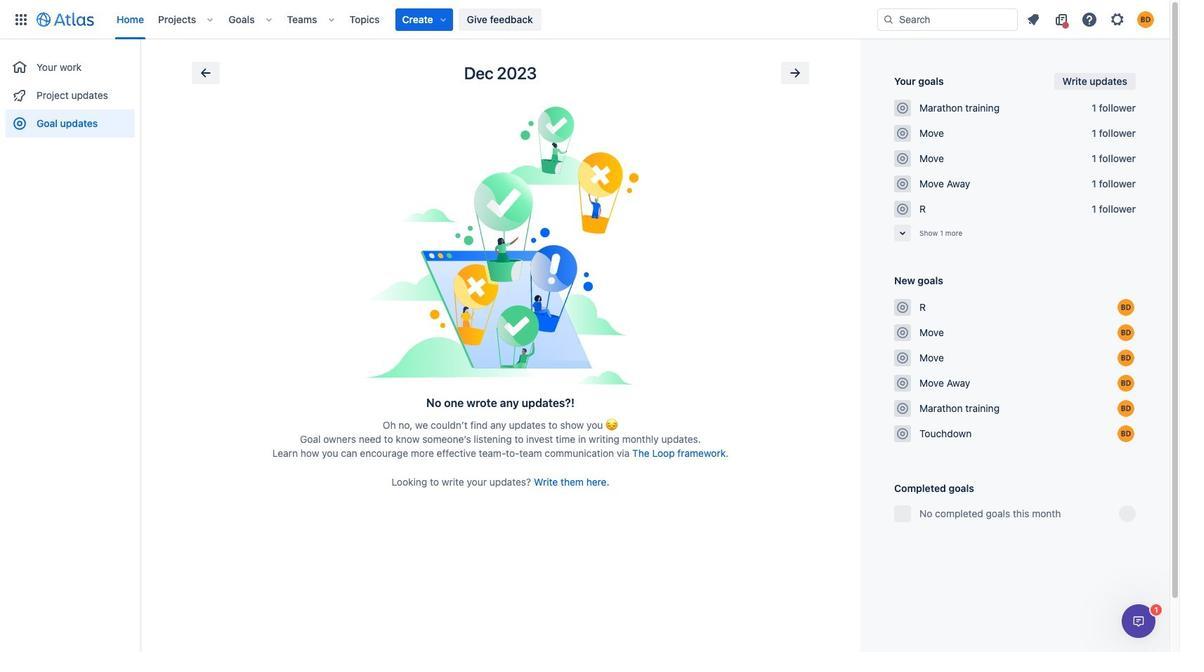 Task type: locate. For each thing, give the bounding box(es) containing it.
dialog
[[1122, 605, 1156, 639]]

previous month image
[[197, 65, 214, 82]]

notifications image
[[1025, 11, 1042, 28]]

Search field
[[878, 8, 1018, 31]]

top element
[[8, 0, 878, 39]]

next month image
[[787, 65, 804, 82]]

group
[[6, 39, 135, 142], [6, 138, 135, 156]]

1 group from the top
[[6, 39, 135, 142]]

search image
[[883, 14, 894, 25]]

None search field
[[878, 8, 1018, 31]]

banner
[[0, 0, 1170, 39]]



Task type: vqa. For each thing, say whether or not it's contained in the screenshot.
tab list
no



Task type: describe. For each thing, give the bounding box(es) containing it.
account image
[[1138, 11, 1154, 28]]

settings image
[[1110, 11, 1126, 28]]

switch to... image
[[13, 11, 30, 28]]

help image
[[1081, 11, 1098, 28]]

click to expand image
[[894, 225, 911, 242]]

2 group from the top
[[6, 138, 135, 156]]



